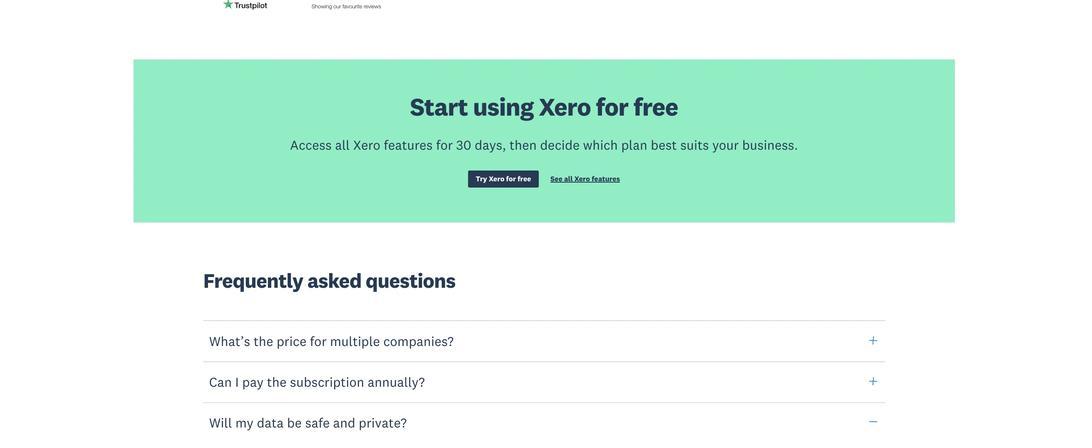 Task type: vqa. For each thing, say whether or not it's contained in the screenshot.
top receipts
no



Task type: describe. For each thing, give the bounding box(es) containing it.
can i pay the subscription annually? button
[[203, 362, 885, 403]]

business.
[[743, 137, 798, 153]]

which
[[583, 137, 618, 153]]

see all xero features
[[551, 174, 620, 183]]

what's the price for multiple companies?
[[209, 333, 454, 350]]

and
[[333, 415, 356, 431]]

all for access
[[335, 137, 350, 153]]

for left 30
[[436, 137, 453, 153]]

see
[[551, 174, 563, 183]]

0 vertical spatial the
[[254, 333, 273, 350]]

try
[[476, 174, 487, 183]]

questions
[[366, 268, 456, 293]]

access
[[290, 137, 332, 153]]

can i pay the subscription annually?
[[209, 374, 425, 391]]

start
[[410, 91, 468, 122]]

1 horizontal spatial free
[[634, 91, 678, 122]]

decide
[[540, 137, 580, 153]]

suits
[[681, 137, 709, 153]]

i
[[235, 374, 239, 391]]

1 vertical spatial the
[[267, 374, 287, 391]]

will my data be safe and private? button
[[203, 402, 885, 440]]

best
[[651, 137, 677, 153]]

data
[[257, 415, 284, 431]]

for inside dropdown button
[[310, 333, 327, 350]]

30
[[456, 137, 472, 153]]

will my data be safe and private?
[[209, 415, 407, 431]]

private?
[[359, 415, 407, 431]]

for right try at top
[[506, 174, 516, 183]]

xero for see
[[575, 174, 590, 183]]

multiple
[[330, 333, 380, 350]]

try xero for free
[[476, 174, 531, 183]]

subscription
[[290, 374, 364, 391]]



Task type: locate. For each thing, give the bounding box(es) containing it.
xero inside 'link'
[[575, 174, 590, 183]]

try xero for free link
[[468, 171, 539, 188]]

1 vertical spatial free
[[518, 174, 531, 183]]

all right the see at the right
[[564, 174, 573, 183]]

features for access
[[384, 137, 433, 153]]

see all xero features link
[[551, 174, 620, 185]]

price
[[277, 333, 307, 350]]

what's the price for multiple companies? button
[[203, 321, 885, 363]]

1 vertical spatial all
[[564, 174, 573, 183]]

will
[[209, 415, 232, 431]]

for up which
[[596, 91, 629, 122]]

start using xero for free
[[410, 91, 678, 122]]

1 horizontal spatial features
[[592, 174, 620, 183]]

features
[[384, 137, 433, 153], [592, 174, 620, 183]]

frequently asked questions
[[203, 268, 456, 293]]

be
[[287, 415, 302, 431]]

safe
[[305, 415, 330, 431]]

0 horizontal spatial features
[[384, 137, 433, 153]]

then
[[510, 137, 537, 153]]

companies?
[[384, 333, 454, 350]]

xero for start
[[539, 91, 591, 122]]

free left the see at the right
[[518, 174, 531, 183]]

annually?
[[368, 374, 425, 391]]

0 vertical spatial features
[[384, 137, 433, 153]]

all for see
[[564, 174, 573, 183]]

all
[[335, 137, 350, 153], [564, 174, 573, 183]]

for
[[596, 91, 629, 122], [436, 137, 453, 153], [506, 174, 516, 183], [310, 333, 327, 350]]

0 horizontal spatial all
[[335, 137, 350, 153]]

days,
[[475, 137, 506, 153]]

access all xero features for 30 days, then decide which plan best suits your business.
[[290, 137, 798, 153]]

my
[[235, 415, 254, 431]]

0 vertical spatial all
[[335, 137, 350, 153]]

the right pay
[[267, 374, 287, 391]]

features inside 'link'
[[592, 174, 620, 183]]

using
[[473, 91, 534, 122]]

plan
[[622, 137, 648, 153]]

xero
[[539, 91, 591, 122], [353, 137, 381, 153], [489, 174, 505, 183], [575, 174, 590, 183]]

for right the price
[[310, 333, 327, 350]]

your
[[713, 137, 739, 153]]

all right access
[[335, 137, 350, 153]]

0 horizontal spatial free
[[518, 174, 531, 183]]

the left the price
[[254, 333, 273, 350]]

what's
[[209, 333, 250, 350]]

free up best
[[634, 91, 678, 122]]

the
[[254, 333, 273, 350], [267, 374, 287, 391]]

features for see
[[592, 174, 620, 183]]

can
[[209, 374, 232, 391]]

1 horizontal spatial all
[[564, 174, 573, 183]]

all inside 'link'
[[564, 174, 573, 183]]

asked
[[308, 268, 362, 293]]

0 vertical spatial free
[[634, 91, 678, 122]]

xero for access
[[353, 137, 381, 153]]

frequently
[[203, 268, 303, 293]]

1 vertical spatial features
[[592, 174, 620, 183]]

pay
[[242, 374, 264, 391]]

free
[[634, 91, 678, 122], [518, 174, 531, 183]]



